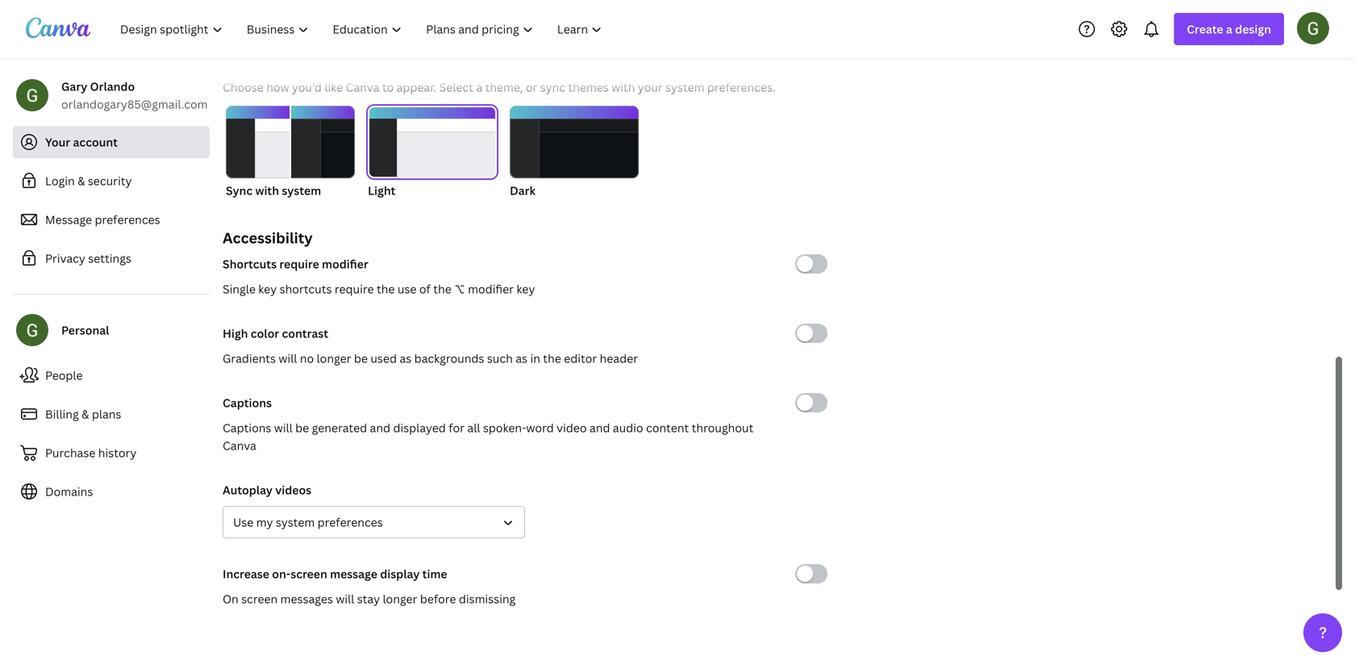 Task type: describe. For each thing, give the bounding box(es) containing it.
throughout
[[692, 420, 754, 435]]

such
[[487, 351, 513, 366]]

editor
[[564, 351, 597, 366]]

in
[[531, 351, 541, 366]]

top level navigation element
[[110, 13, 616, 45]]

gary orlando orlandogary85@gmail.com
[[61, 79, 208, 112]]

2 and from the left
[[590, 420, 610, 435]]

canva inside theme choose how you'd like canva to appear. select a theme, or sync themes with your system preferences.
[[346, 80, 380, 95]]

gradients will no longer be used as backgrounds such as in the editor header
[[223, 351, 638, 366]]

privacy
[[45, 251, 85, 266]]

appear.
[[397, 80, 437, 95]]

or
[[526, 80, 538, 95]]

accessibility
[[223, 228, 313, 248]]

high
[[223, 326, 248, 341]]

audio
[[613, 420, 644, 435]]

design
[[1236, 21, 1272, 37]]

Dark button
[[510, 106, 639, 199]]

videos
[[275, 482, 312, 498]]

theme,
[[486, 80, 523, 95]]

choose
[[223, 80, 264, 95]]

settings
[[88, 251, 131, 266]]

1 as from the left
[[400, 351, 412, 366]]

0 horizontal spatial the
[[377, 281, 395, 297]]

Sync with system button
[[226, 106, 355, 199]]

of
[[420, 281, 431, 297]]

spoken-
[[483, 420, 527, 435]]

privacy settings link
[[13, 242, 210, 274]]

will for no
[[279, 351, 297, 366]]

with inside sync with system button
[[255, 183, 279, 198]]

captions for captions will be generated and displayed for all spoken-word video and audio content throughout canva
[[223, 420, 272, 435]]

0 vertical spatial longer
[[317, 351, 351, 366]]

be inside captions will be generated and displayed for all spoken-word video and audio content throughout canva
[[296, 420, 309, 435]]

billing
[[45, 406, 79, 422]]

canva inside captions will be generated and displayed for all spoken-word video and audio content throughout canva
[[223, 438, 257, 453]]

with inside theme choose how you'd like canva to appear. select a theme, or sync themes with your system preferences.
[[612, 80, 635, 95]]

for
[[449, 420, 465, 435]]

create a design button
[[1175, 13, 1285, 45]]

to
[[382, 80, 394, 95]]

autoplay videos
[[223, 482, 312, 498]]

a inside dropdown button
[[1227, 21, 1233, 37]]

billing & plans link
[[13, 398, 210, 430]]

domains
[[45, 484, 93, 499]]

autoplay
[[223, 482, 273, 498]]

my
[[256, 515, 273, 530]]

used
[[371, 351, 397, 366]]

select
[[440, 80, 474, 95]]

1 horizontal spatial screen
[[291, 566, 327, 582]]

will for be
[[274, 420, 293, 435]]

billing & plans
[[45, 406, 121, 422]]

history
[[98, 445, 137, 460]]

1 horizontal spatial longer
[[383, 591, 418, 607]]

purchase history
[[45, 445, 137, 460]]

displayed
[[393, 420, 446, 435]]

increase
[[223, 566, 269, 582]]

single key shortcuts require the use of the ⌥ modifier key
[[223, 281, 535, 297]]

time
[[423, 566, 448, 582]]

on screen messages will stay longer before dismissing
[[223, 591, 516, 607]]

orlando
[[90, 79, 135, 94]]

gary
[[61, 79, 87, 94]]

1 and from the left
[[370, 420, 391, 435]]

captions will be generated and displayed for all spoken-word video and audio content throughout canva
[[223, 420, 754, 453]]

header
[[600, 351, 638, 366]]

1 horizontal spatial the
[[434, 281, 452, 297]]

themes
[[569, 80, 609, 95]]

⌥
[[455, 281, 465, 297]]

2 key from the left
[[517, 281, 535, 297]]

privacy settings
[[45, 251, 131, 266]]

captions for captions
[[223, 395, 272, 410]]

system for sync with system
[[282, 183, 321, 198]]

plans
[[92, 406, 121, 422]]

login & security link
[[13, 165, 210, 197]]

your
[[638, 80, 663, 95]]

you'd
[[292, 80, 322, 95]]



Task type: locate. For each thing, give the bounding box(es) containing it.
video
[[557, 420, 587, 435]]

shortcuts
[[223, 256, 277, 272]]

1 vertical spatial will
[[274, 420, 293, 435]]

longer
[[317, 351, 351, 366], [383, 591, 418, 607]]

0 vertical spatial &
[[78, 173, 85, 188]]

0 horizontal spatial with
[[255, 183, 279, 198]]

0 horizontal spatial and
[[370, 420, 391, 435]]

dark
[[510, 183, 536, 198]]

1 vertical spatial a
[[476, 80, 483, 95]]

0 vertical spatial require
[[280, 256, 319, 272]]

the left ⌥
[[434, 281, 452, 297]]

0 vertical spatial modifier
[[322, 256, 369, 272]]

preferences up message
[[318, 515, 383, 530]]

1 horizontal spatial and
[[590, 420, 610, 435]]

1 horizontal spatial canva
[[346, 80, 380, 95]]

0 vertical spatial screen
[[291, 566, 327, 582]]

1 horizontal spatial modifier
[[468, 281, 514, 297]]

account
[[73, 134, 118, 150]]

& inside "link"
[[82, 406, 89, 422]]

message preferences
[[45, 212, 160, 227]]

and right video
[[590, 420, 610, 435]]

backgrounds
[[415, 351, 485, 366]]

0 horizontal spatial be
[[296, 420, 309, 435]]

1 horizontal spatial preferences
[[318, 515, 383, 530]]

dismissing
[[459, 591, 516, 607]]

the right the in
[[543, 351, 562, 366]]

login
[[45, 173, 75, 188]]

0 horizontal spatial canva
[[223, 438, 257, 453]]

1 key from the left
[[259, 281, 277, 297]]

0 vertical spatial captions
[[223, 395, 272, 410]]

& left plans on the bottom left
[[82, 406, 89, 422]]

system
[[666, 80, 705, 95], [282, 183, 321, 198], [276, 515, 315, 530]]

gary orlando image
[[1298, 12, 1330, 44]]

2 captions from the top
[[223, 420, 272, 435]]

2 horizontal spatial the
[[543, 351, 562, 366]]

preferences
[[95, 212, 160, 227], [318, 515, 383, 530]]

stay
[[357, 591, 380, 607]]

purchase history link
[[13, 437, 210, 469]]

require right shortcuts
[[335, 281, 374, 297]]

sync
[[541, 80, 566, 95]]

theme
[[223, 52, 271, 72]]

people
[[45, 368, 83, 383]]

light
[[368, 183, 396, 198]]

gradients
[[223, 351, 276, 366]]

0 vertical spatial preferences
[[95, 212, 160, 227]]

security
[[88, 173, 132, 188]]

0 horizontal spatial preferences
[[95, 212, 160, 227]]

system right my
[[276, 515, 315, 530]]

1 vertical spatial system
[[282, 183, 321, 198]]

1 captions from the top
[[223, 395, 272, 410]]

be left the generated
[[296, 420, 309, 435]]

0 horizontal spatial modifier
[[322, 256, 369, 272]]

& for login
[[78, 173, 85, 188]]

1 vertical spatial with
[[255, 183, 279, 198]]

2 vertical spatial will
[[336, 591, 355, 607]]

2 as from the left
[[516, 351, 528, 366]]

with left your
[[612, 80, 635, 95]]

will left stay
[[336, 591, 355, 607]]

no
[[300, 351, 314, 366]]

1 horizontal spatial a
[[1227, 21, 1233, 37]]

be left used
[[354, 351, 368, 366]]

sync
[[226, 183, 253, 198]]

use my system preferences
[[233, 515, 383, 530]]

0 horizontal spatial screen
[[241, 591, 278, 607]]

2 vertical spatial system
[[276, 515, 315, 530]]

people link
[[13, 359, 210, 391]]

screen
[[291, 566, 327, 582], [241, 591, 278, 607]]

a inside theme choose how you'd like canva to appear. select a theme, or sync themes with your system preferences.
[[476, 80, 483, 95]]

1 vertical spatial be
[[296, 420, 309, 435]]

will left no
[[279, 351, 297, 366]]

1 vertical spatial screen
[[241, 591, 278, 607]]

message
[[45, 212, 92, 227]]

a left design at the top right
[[1227, 21, 1233, 37]]

high color contrast
[[223, 326, 329, 341]]

modifier up single key shortcuts require the use of the ⌥ modifier key
[[322, 256, 369, 272]]

0 horizontal spatial longer
[[317, 351, 351, 366]]

preferences inside message preferences link
[[95, 212, 160, 227]]

shortcuts
[[280, 281, 332, 297]]

all
[[468, 420, 481, 435]]

0 vertical spatial be
[[354, 351, 368, 366]]

your account link
[[13, 126, 210, 158]]

as left the in
[[516, 351, 528, 366]]

1 horizontal spatial as
[[516, 351, 528, 366]]

as
[[400, 351, 412, 366], [516, 351, 528, 366]]

0 vertical spatial a
[[1227, 21, 1233, 37]]

content
[[647, 420, 689, 435]]

increase on-screen message display time
[[223, 566, 448, 582]]

1 vertical spatial &
[[82, 406, 89, 422]]

0 horizontal spatial as
[[400, 351, 412, 366]]

how
[[267, 80, 289, 95]]

preferences up privacy settings link
[[95, 212, 160, 227]]

0 horizontal spatial a
[[476, 80, 483, 95]]

a
[[1227, 21, 1233, 37], [476, 80, 483, 95]]

0 horizontal spatial require
[[280, 256, 319, 272]]

a right select at the top of page
[[476, 80, 483, 95]]

0 horizontal spatial key
[[259, 281, 277, 297]]

your account
[[45, 134, 118, 150]]

Light button
[[368, 106, 497, 199]]

screen down increase
[[241, 591, 278, 607]]

single
[[223, 281, 256, 297]]

system right your
[[666, 80, 705, 95]]

system for use my system preferences
[[276, 515, 315, 530]]

be
[[354, 351, 368, 366], [296, 420, 309, 435]]

screen up messages
[[291, 566, 327, 582]]

purchase
[[45, 445, 96, 460]]

1 vertical spatial longer
[[383, 591, 418, 607]]

1 horizontal spatial be
[[354, 351, 368, 366]]

require up shortcuts
[[280, 256, 319, 272]]

1 horizontal spatial key
[[517, 281, 535, 297]]

use
[[233, 515, 254, 530]]

1 vertical spatial canva
[[223, 438, 257, 453]]

shortcuts require modifier
[[223, 256, 369, 272]]

0 vertical spatial will
[[279, 351, 297, 366]]

messages
[[281, 591, 333, 607]]

will inside captions will be generated and displayed for all spoken-word video and audio content throughout canva
[[274, 420, 293, 435]]

word
[[527, 420, 554, 435]]

longer down display
[[383, 591, 418, 607]]

on-
[[272, 566, 291, 582]]

1 vertical spatial preferences
[[318, 515, 383, 530]]

captions down gradients
[[223, 395, 272, 410]]

canva
[[346, 80, 380, 95], [223, 438, 257, 453]]

color
[[251, 326, 279, 341]]

the
[[377, 281, 395, 297], [434, 281, 452, 297], [543, 351, 562, 366]]

0 vertical spatial system
[[666, 80, 705, 95]]

message preferences link
[[13, 203, 210, 236]]

as right used
[[400, 351, 412, 366]]

and
[[370, 420, 391, 435], [590, 420, 610, 435]]

key right ⌥
[[517, 281, 535, 297]]

the left use
[[377, 281, 395, 297]]

1 vertical spatial modifier
[[468, 281, 514, 297]]

will left the generated
[[274, 420, 293, 435]]

with right sync
[[255, 183, 279, 198]]

Use my system preferences button
[[223, 506, 525, 538]]

your
[[45, 134, 70, 150]]

captions up autoplay
[[223, 420, 272, 435]]

longer right no
[[317, 351, 351, 366]]

generated
[[312, 420, 367, 435]]

captions inside captions will be generated and displayed for all spoken-word video and audio content throughout canva
[[223, 420, 272, 435]]

create a design
[[1188, 21, 1272, 37]]

key
[[259, 281, 277, 297], [517, 281, 535, 297]]

use
[[398, 281, 417, 297]]

0 vertical spatial canva
[[346, 80, 380, 95]]

&
[[78, 173, 85, 188], [82, 406, 89, 422]]

before
[[420, 591, 456, 607]]

1 horizontal spatial with
[[612, 80, 635, 95]]

canva up autoplay
[[223, 438, 257, 453]]

system up accessibility
[[282, 183, 321, 198]]

display
[[380, 566, 420, 582]]

& right the login
[[78, 173, 85, 188]]

preferences.
[[708, 80, 776, 95]]

modifier right ⌥
[[468, 281, 514, 297]]

require
[[280, 256, 319, 272], [335, 281, 374, 297]]

1 horizontal spatial require
[[335, 281, 374, 297]]

and left displayed
[[370, 420, 391, 435]]

captions
[[223, 395, 272, 410], [223, 420, 272, 435]]

& for billing
[[82, 406, 89, 422]]

login & security
[[45, 173, 132, 188]]

domains link
[[13, 475, 210, 508]]

personal
[[61, 322, 109, 338]]

0 vertical spatial with
[[612, 80, 635, 95]]

preferences inside use my system preferences button
[[318, 515, 383, 530]]

key right single
[[259, 281, 277, 297]]

1 vertical spatial captions
[[223, 420, 272, 435]]

sync with system
[[226, 183, 321, 198]]

contrast
[[282, 326, 329, 341]]

canva left to
[[346, 80, 380, 95]]

system inside theme choose how you'd like canva to appear. select a theme, or sync themes with your system preferences.
[[666, 80, 705, 95]]

create
[[1188, 21, 1224, 37]]

like
[[325, 80, 343, 95]]

1 vertical spatial require
[[335, 281, 374, 297]]

orlandogary85@gmail.com
[[61, 96, 208, 112]]

theme choose how you'd like canva to appear. select a theme, or sync themes with your system preferences.
[[223, 52, 776, 95]]



Task type: vqa. For each thing, say whether or not it's contained in the screenshot.
⌥
yes



